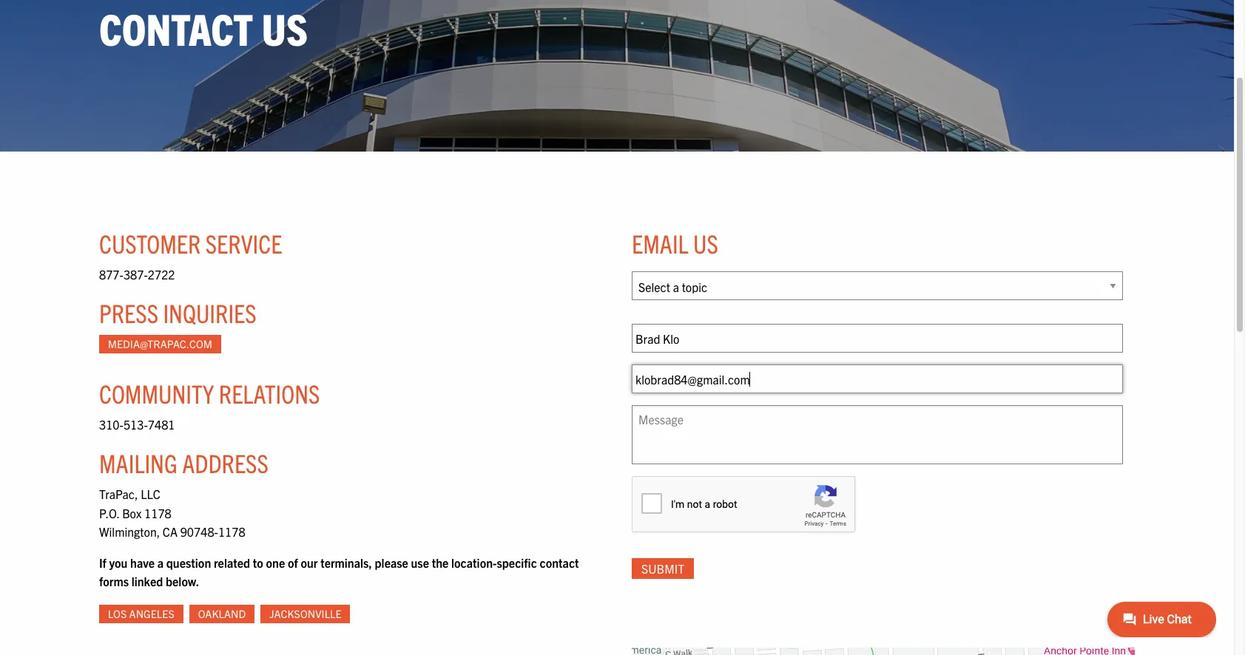 Task type: vqa. For each thing, say whether or not it's contained in the screenshot.
to
yes



Task type: locate. For each thing, give the bounding box(es) containing it.
press
[[99, 297, 158, 328]]

1 vertical spatial us
[[693, 227, 719, 259]]

1 horizontal spatial 1178
[[218, 525, 245, 540]]

310-
[[99, 418, 124, 432]]

1 horizontal spatial us
[[693, 227, 719, 259]]

none submit inside main content
[[632, 559, 694, 579]]

use
[[411, 556, 429, 570]]

customer service
[[99, 227, 282, 259]]

Your Email text field
[[632, 365, 1123, 394]]

1178 up related
[[218, 525, 245, 540]]

one
[[266, 556, 285, 570]]

llc
[[141, 487, 160, 502]]

310-513-7481
[[99, 418, 175, 432]]

None submit
[[632, 559, 694, 579]]

you
[[109, 556, 128, 570]]

us inside main content
[[693, 227, 719, 259]]

los angeles
[[108, 608, 174, 621]]

customer
[[99, 227, 201, 259]]

oakland link
[[189, 605, 255, 624]]

1178
[[144, 506, 172, 521], [218, 525, 245, 540]]

main content
[[84, 196, 1246, 656]]

please
[[375, 556, 408, 570]]

linked
[[132, 575, 163, 589]]

of
[[288, 556, 298, 570]]

2722
[[148, 267, 175, 282]]

question
[[166, 556, 211, 570]]

0 vertical spatial us
[[262, 1, 308, 55]]

box
[[122, 506, 142, 521]]

0 vertical spatial 1178
[[144, 506, 172, 521]]

media@trapac.com link
[[99, 335, 221, 354]]

387-
[[124, 267, 148, 282]]

relations
[[219, 377, 320, 409]]

service
[[205, 227, 282, 259]]

email us
[[632, 227, 719, 259]]

have
[[130, 556, 155, 570]]

los
[[108, 608, 127, 621]]

email
[[632, 227, 689, 259]]

us
[[262, 1, 308, 55], [693, 227, 719, 259]]

to
[[253, 556, 263, 570]]

90748-
[[180, 525, 218, 540]]

below.
[[166, 575, 199, 589]]

Your Name text field
[[632, 324, 1123, 353]]

877-387-2722
[[99, 267, 175, 282]]

contact
[[99, 1, 253, 55]]

1178 down llc at left
[[144, 506, 172, 521]]

community relations
[[99, 377, 320, 409]]

trapac,
[[99, 487, 138, 502]]

0 horizontal spatial us
[[262, 1, 308, 55]]

ca
[[163, 525, 178, 540]]



Task type: describe. For each thing, give the bounding box(es) containing it.
our
[[301, 556, 318, 570]]

main content containing customer service
[[84, 196, 1246, 656]]

address
[[182, 447, 269, 479]]

7481
[[148, 418, 175, 432]]

community
[[99, 377, 214, 409]]

1 vertical spatial 1178
[[218, 525, 245, 540]]

terminals,
[[321, 556, 372, 570]]

location-
[[451, 556, 497, 570]]

if
[[99, 556, 106, 570]]

us for contact us
[[262, 1, 308, 55]]

trapac, llc p.o. box 1178 wilmington, ca 90748-1178
[[99, 487, 245, 540]]

specific
[[497, 556, 537, 570]]

the
[[432, 556, 449, 570]]

0 horizontal spatial 1178
[[144, 506, 172, 521]]

mailing address
[[99, 447, 269, 479]]

jacksonville link
[[261, 605, 350, 624]]

p.o.
[[99, 506, 120, 521]]

877-
[[99, 267, 124, 282]]

media@trapac.com
[[108, 338, 212, 351]]

related
[[214, 556, 250, 570]]

los angeles link
[[99, 605, 183, 624]]

map region
[[534, 595, 1246, 656]]

jacksonville
[[269, 608, 342, 621]]

oakland
[[198, 608, 246, 621]]

us for email us
[[693, 227, 719, 259]]

wilmington,
[[99, 525, 160, 540]]

a
[[158, 556, 164, 570]]

contact
[[540, 556, 579, 570]]

if you have a question related to one of our terminals, please use the location-specific contact forms linked below.
[[99, 556, 579, 589]]

mailing
[[99, 447, 177, 479]]

forms
[[99, 575, 129, 589]]

angeles
[[129, 608, 174, 621]]

Message text field
[[632, 406, 1123, 465]]

contact us
[[99, 1, 308, 55]]

inquiries
[[163, 297, 257, 328]]

press inquiries
[[99, 297, 257, 328]]

513-
[[124, 418, 148, 432]]



